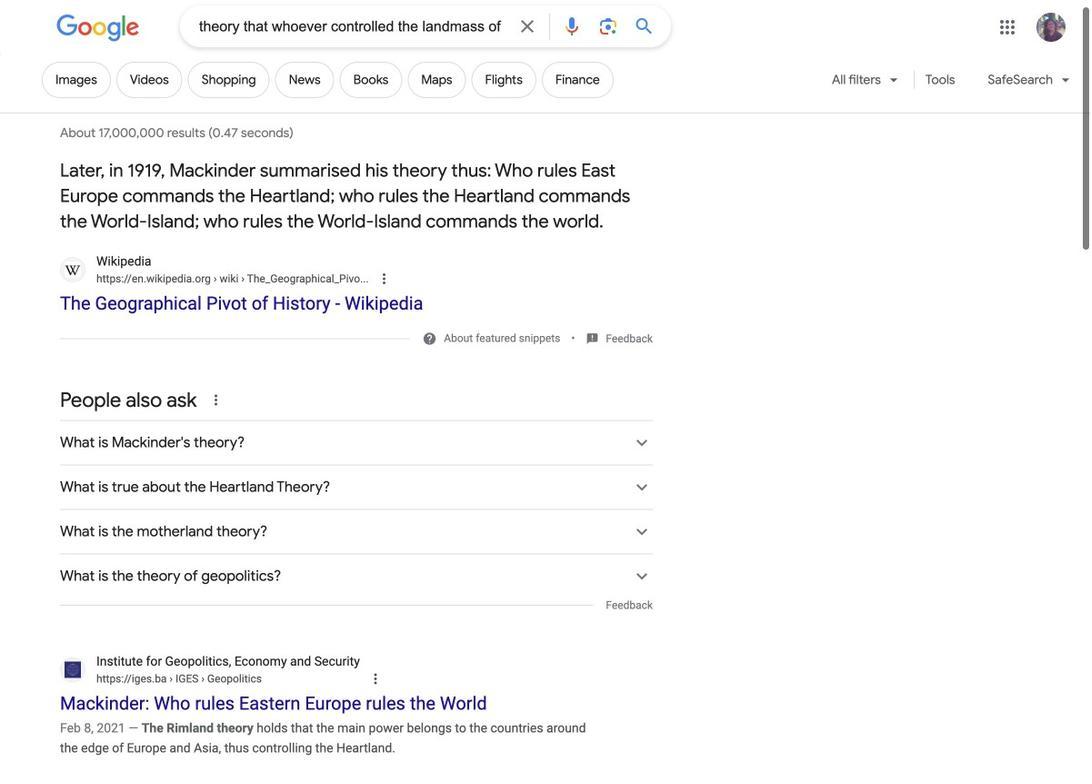 Task type: describe. For each thing, give the bounding box(es) containing it.
search by voice image
[[561, 15, 583, 37]]



Task type: locate. For each thing, give the bounding box(es) containing it.
Search text field
[[199, 16, 506, 39]]

None text field
[[211, 273, 369, 285]]

None search field
[[0, 5, 671, 47]]

about this result image
[[367, 670, 404, 690]]

search by image image
[[597, 15, 619, 37]]

None text field
[[96, 271, 369, 287], [96, 671, 262, 688], [167, 673, 262, 686], [96, 271, 369, 287], [96, 671, 262, 688], [167, 673, 262, 686]]

google image
[[56, 15, 140, 42]]



Task type: vqa. For each thing, say whether or not it's contained in the screenshot.
Search By Image at the top right of page
yes



